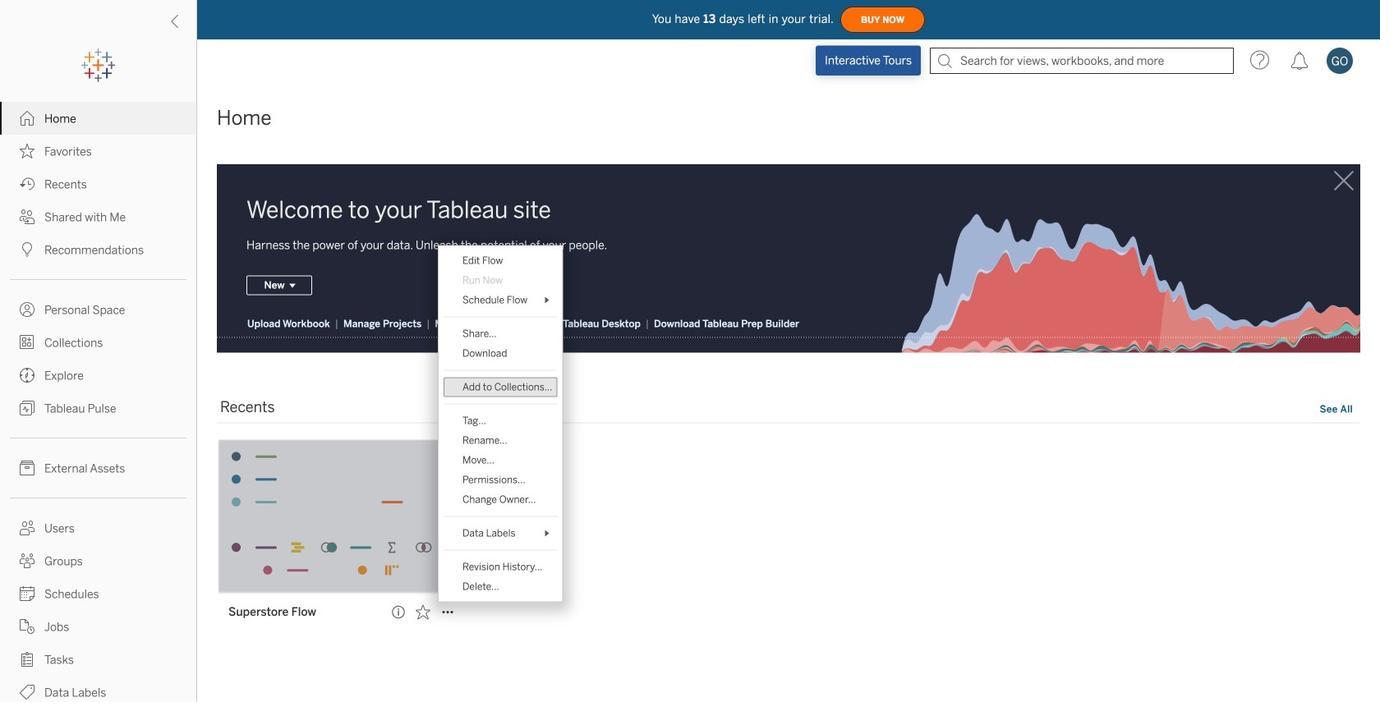 Task type: vqa. For each thing, say whether or not it's contained in the screenshot.
the search for views, workbooks, and more TEXT BOX
yes



Task type: describe. For each thing, give the bounding box(es) containing it.
Search for views, workbooks, and more text field
[[930, 48, 1234, 74]]

main navigation. press the up and down arrow keys to access links. element
[[0, 102, 196, 703]]

2 checkbox item from the top
[[444, 378, 557, 397]]

1 checkbox item from the top
[[444, 271, 557, 290]]



Task type: locate. For each thing, give the bounding box(es) containing it.
1 vertical spatial checkbox item
[[444, 378, 557, 397]]

menu
[[439, 246, 562, 602]]

0 vertical spatial checkbox item
[[444, 271, 557, 290]]

navigation panel element
[[0, 49, 196, 703]]

checkbox item
[[444, 271, 557, 290], [444, 378, 557, 397]]



